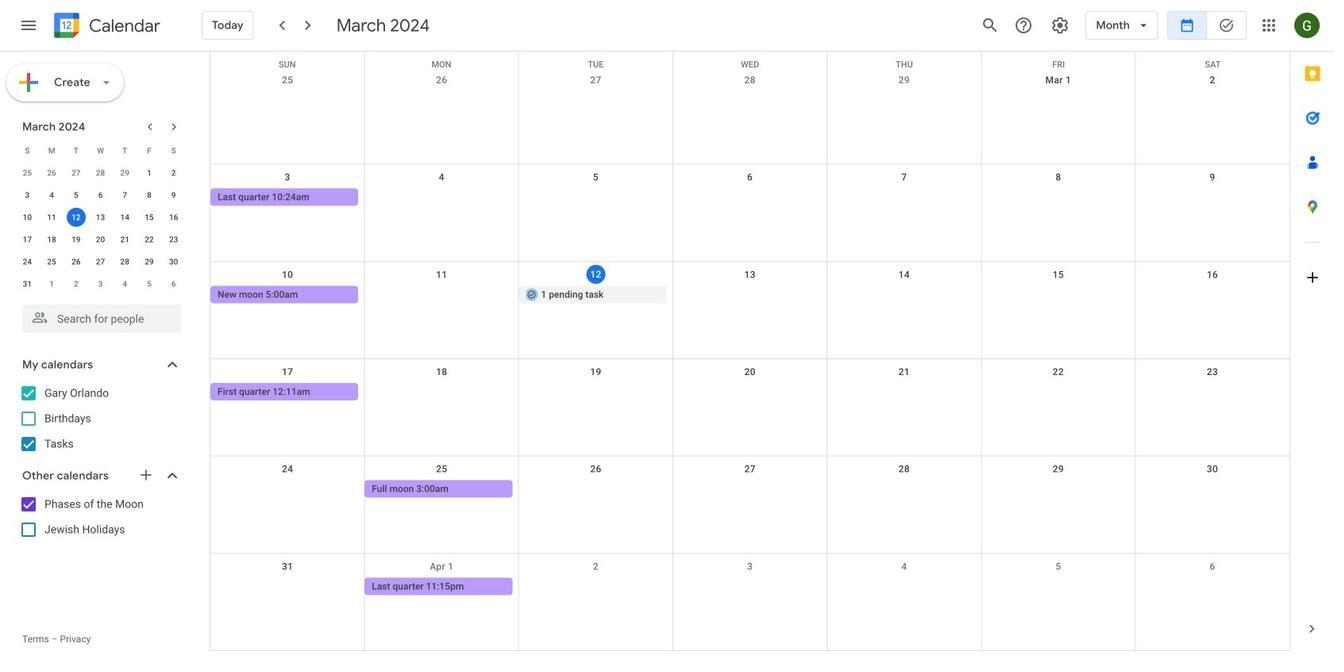 Task type: locate. For each thing, give the bounding box(es) containing it.
settings menu image
[[1051, 16, 1070, 35]]

february 26 element
[[42, 164, 61, 183]]

tab list
[[1290, 52, 1334, 608]]

29 element
[[140, 253, 159, 272]]

6 element
[[91, 186, 110, 205]]

my calendars list
[[3, 381, 197, 457]]

7 element
[[115, 186, 134, 205]]

row
[[210, 52, 1290, 69], [210, 68, 1290, 165], [15, 140, 186, 162], [15, 162, 186, 184], [210, 165, 1290, 262], [15, 184, 186, 206], [15, 206, 186, 229], [15, 229, 186, 251], [15, 251, 186, 273], [210, 262, 1290, 360], [15, 273, 186, 295], [210, 360, 1290, 457], [210, 457, 1290, 555], [210, 555, 1290, 652]]

other calendars list
[[3, 492, 197, 543]]

18 element
[[42, 230, 61, 249]]

24 element
[[18, 253, 37, 272]]

february 28 element
[[91, 164, 110, 183]]

20 element
[[91, 230, 110, 249]]

main drawer image
[[19, 16, 38, 35]]

april 2 element
[[67, 275, 86, 294]]

cell
[[365, 189, 519, 208], [519, 189, 673, 208], [827, 189, 981, 208], [981, 189, 1135, 208], [1135, 189, 1290, 208], [64, 206, 88, 229], [365, 286, 519, 305], [827, 286, 981, 305], [981, 286, 1135, 305], [1135, 286, 1290, 305], [365, 384, 519, 403], [519, 384, 673, 403], [827, 384, 981, 403], [981, 384, 1135, 403], [1135, 384, 1290, 403], [210, 481, 365, 500], [519, 481, 673, 500], [827, 481, 981, 500], [981, 481, 1135, 500], [1135, 481, 1290, 500], [210, 578, 365, 597], [519, 578, 673, 597], [827, 578, 981, 597], [981, 578, 1135, 597], [1135, 578, 1290, 597]]

february 29 element
[[115, 164, 134, 183]]

22 element
[[140, 230, 159, 249]]

april 4 element
[[115, 275, 134, 294]]

None search field
[[0, 299, 197, 334]]

february 27 element
[[67, 164, 86, 183]]

13 element
[[91, 208, 110, 227]]

row group
[[15, 162, 186, 295]]

february 25 element
[[18, 164, 37, 183]]

3 element
[[18, 186, 37, 205]]

add other calendars image
[[138, 468, 154, 484]]

heading
[[86, 16, 160, 35]]

25 element
[[42, 253, 61, 272]]

grid
[[210, 52, 1290, 652]]

4 element
[[42, 186, 61, 205]]



Task type: vqa. For each thing, say whether or not it's contained in the screenshot.
February 25 element
yes



Task type: describe. For each thing, give the bounding box(es) containing it.
30 element
[[164, 253, 183, 272]]

april 5 element
[[140, 275, 159, 294]]

april 6 element
[[164, 275, 183, 294]]

april 1 element
[[42, 275, 61, 294]]

21 element
[[115, 230, 134, 249]]

16 element
[[164, 208, 183, 227]]

1 element
[[140, 164, 159, 183]]

19 element
[[67, 230, 86, 249]]

17 element
[[18, 230, 37, 249]]

april 3 element
[[91, 275, 110, 294]]

11 element
[[42, 208, 61, 227]]

23 element
[[164, 230, 183, 249]]

14 element
[[115, 208, 134, 227]]

26 element
[[67, 253, 86, 272]]

calendar element
[[51, 10, 160, 44]]

12, today element
[[67, 208, 86, 227]]

5 element
[[67, 186, 86, 205]]

9 element
[[164, 186, 183, 205]]

cell inside march 2024 grid
[[64, 206, 88, 229]]

march 2024 grid
[[15, 140, 186, 295]]

27 element
[[91, 253, 110, 272]]

heading inside calendar element
[[86, 16, 160, 35]]

31 element
[[18, 275, 37, 294]]

2 element
[[164, 164, 183, 183]]

8 element
[[140, 186, 159, 205]]

10 element
[[18, 208, 37, 227]]

28 element
[[115, 253, 134, 272]]

Search for people text field
[[32, 305, 172, 334]]

15 element
[[140, 208, 159, 227]]



